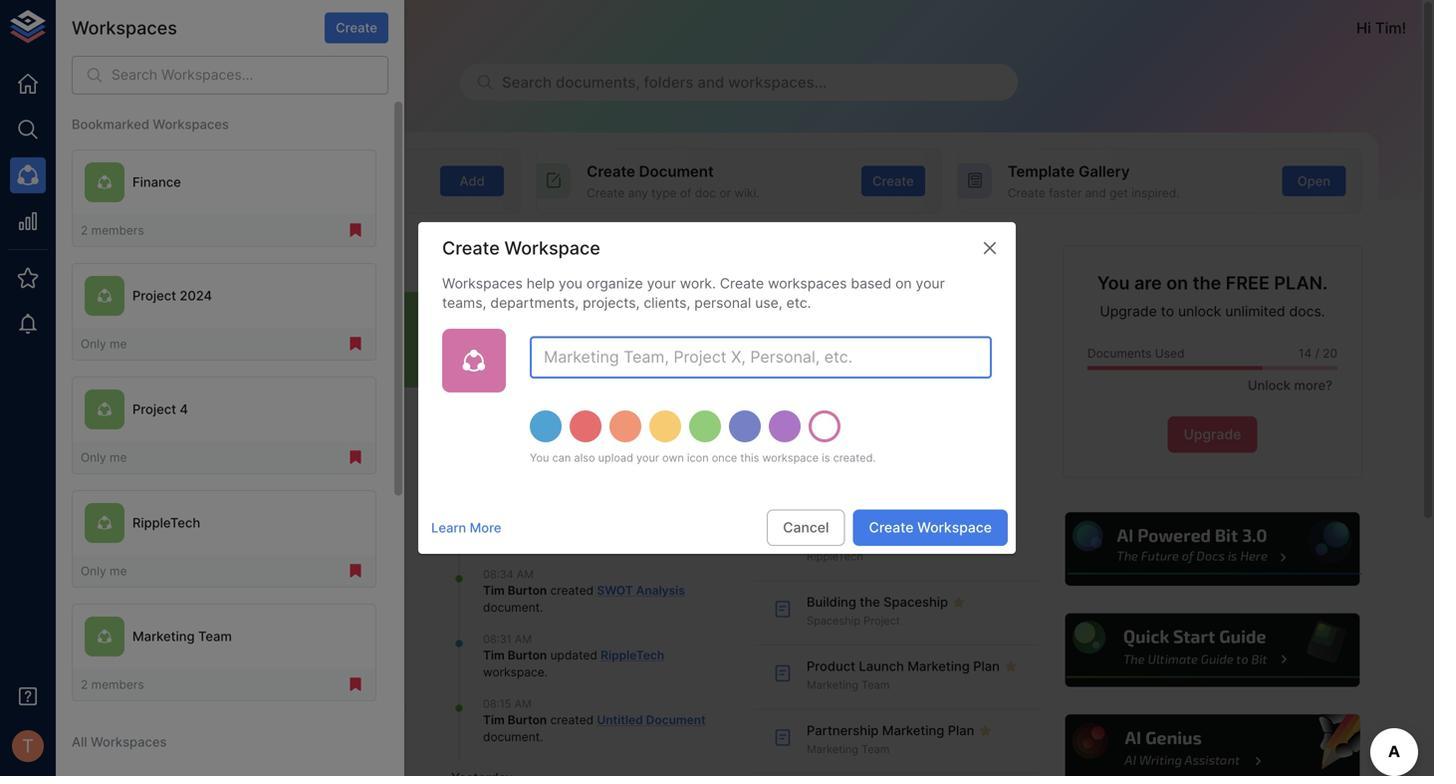 Task type: locate. For each thing, give the bounding box(es) containing it.
burton inside 08:31 am tim burton updated rippletech workspace .
[[508, 648, 547, 663]]

tim
[[1376, 19, 1402, 37], [483, 583, 505, 598], [483, 648, 505, 663], [483, 713, 505, 727]]

rogue enterprises
[[104, 19, 236, 37]]

unlock
[[1248, 378, 1291, 393]]

2 members for finance
[[81, 223, 144, 237]]

bookmarked workspaces
[[72, 117, 229, 132], [149, 247, 346, 266]]

untitled document link up the acme
[[124, 581, 407, 645]]

2 vertical spatial am
[[515, 697, 532, 710]]

2 members up all workspaces
[[81, 677, 144, 692]]

0 vertical spatial untitled
[[807, 530, 856, 545]]

and right folders
[[698, 73, 725, 91]]

your
[[647, 275, 676, 292], [916, 275, 945, 292], [637, 451, 659, 464]]

product
[[807, 658, 856, 674]]

once
[[712, 451, 737, 464]]

2 members up project 2024
[[81, 223, 144, 237]]

untitled down rippletech link at bottom left
[[597, 713, 643, 727]]

any
[[628, 186, 648, 200]]

members up recent
[[159, 417, 207, 430]]

marketing team down partnership
[[807, 743, 890, 756]]

create workspace up building the spaceship
[[869, 519, 992, 536]]

0 vertical spatial created
[[550, 583, 594, 598]]

projects,
[[583, 294, 640, 311]]

me for project 2024
[[110, 337, 127, 351]]

or right doc
[[720, 186, 731, 200]]

only for rippletech
[[81, 564, 106, 578]]

bookmarked workspaces up 2024
[[149, 247, 346, 266]]

1 horizontal spatial swot
[[597, 583, 633, 598]]

members up all workspaces
[[91, 677, 144, 692]]

swot down recent
[[175, 530, 214, 545]]

0 vertical spatial bookmarked
[[72, 117, 149, 132]]

0 vertical spatial document
[[483, 600, 540, 615]]

you inside create workspace dialog
[[530, 451, 549, 464]]

your for teams,
[[647, 275, 676, 292]]

workspace left is
[[763, 451, 819, 464]]

are
[[1135, 272, 1162, 294]]

recent documents
[[149, 480, 296, 499]]

upgrade down are
[[1100, 303, 1157, 320]]

0 vertical spatial only me
[[81, 337, 127, 351]]

marketing team for product
[[807, 678, 890, 691]]

1 remove bookmark image from the top
[[347, 221, 365, 239]]

document up 08:31
[[483, 600, 540, 615]]

. inside 08:34 am tim burton created swot analysis document .
[[540, 600, 543, 615]]

0 vertical spatial create button
[[325, 13, 389, 43]]

workspaces
[[72, 17, 177, 39], [153, 117, 229, 132], [250, 247, 346, 266], [442, 275, 523, 292], [91, 734, 167, 750]]

0 horizontal spatial create workspace
[[442, 237, 600, 259]]

document down rippletech link at bottom left
[[646, 713, 706, 727]]

tim down 08:31
[[483, 648, 505, 663]]

on
[[1167, 272, 1189, 294], [896, 275, 912, 292]]

tim inside 08:34 am tim burton created swot analysis document .
[[483, 583, 505, 598]]

0 horizontal spatial add
[[166, 162, 195, 180]]

the up spaceship project at the bottom right
[[860, 594, 880, 610]]

1 horizontal spatial analysis
[[636, 583, 685, 598]]

0 vertical spatial swot
[[175, 530, 214, 545]]

1 horizontal spatial workspace
[[505, 237, 600, 259]]

add inside button
[[460, 173, 485, 189]]

am for rippletech
[[515, 633, 532, 646]]

document inside 08:15 am tim burton created untitled document document .
[[483, 730, 540, 744]]

2 vertical spatial workspace
[[483, 665, 545, 679]]

1 vertical spatial create button
[[862, 166, 925, 196]]

2 horizontal spatial workspace
[[918, 519, 992, 536]]

0 vertical spatial workspace
[[199, 162, 280, 180]]

0 horizontal spatial on
[[896, 275, 912, 292]]

!
[[1402, 19, 1407, 37]]

burton down 08:34
[[508, 583, 547, 598]]

tim down 08:34
[[483, 583, 505, 598]]

0 horizontal spatial analysis
[[217, 530, 269, 545]]

workspaces
[[768, 275, 847, 292]]

rippletech right updated
[[601, 648, 665, 663]]

0 horizontal spatial create button
[[325, 13, 389, 43]]

add inside add workspace collaborate or make it private.
[[166, 162, 195, 180]]

2 only me from the top
[[81, 450, 127, 465]]

2 vertical spatial only me
[[81, 564, 127, 578]]

burton inside 08:34 am tim burton created swot analysis document .
[[508, 583, 547, 598]]

memo for acme
[[175, 658, 276, 674]]

marketing up memo
[[132, 629, 195, 644]]

bookmark
[[813, 341, 865, 354]]

1 burton from the top
[[508, 583, 547, 598]]

2 or from the left
[[720, 186, 731, 200]]

documents used
[[1088, 346, 1185, 361]]

bookmarked workspaces up collaborate
[[72, 117, 229, 132]]

0 vertical spatial untitled document
[[807, 530, 923, 545]]

you left are
[[1098, 272, 1130, 294]]

recent
[[149, 480, 204, 499]]

1 created from the top
[[550, 583, 594, 598]]

team inside marketing team 2 members
[[728, 396, 762, 412]]

analysis inside swot analysis finance
[[217, 530, 269, 545]]

1 horizontal spatial on
[[1167, 272, 1189, 294]]

0 horizontal spatial or
[[234, 186, 246, 200]]

untitled document down swot analysis finance
[[175, 594, 292, 610]]

1 vertical spatial marketing team
[[807, 678, 890, 691]]

2 inside finance 2 members
[[149, 417, 156, 430]]

. for swot
[[540, 600, 543, 615]]

rippletech up also on the left bottom of the page
[[545, 396, 613, 412]]

1 vertical spatial .
[[545, 665, 548, 679]]

0 vertical spatial marketing team
[[132, 629, 232, 644]]

marketing down partnership
[[807, 743, 859, 756]]

swot up rippletech link at bottom left
[[597, 583, 633, 598]]

marketing team up memo
[[132, 629, 232, 644]]

1 vertical spatial and
[[1085, 186, 1107, 200]]

am inside 08:31 am tim burton updated rippletech workspace .
[[515, 633, 532, 646]]

workspace down the bookmark
[[811, 357, 867, 370]]

1 vertical spatial workspace
[[763, 451, 819, 464]]

is
[[822, 451, 830, 464]]

untitled inside 08:15 am tim burton created untitled document document .
[[597, 713, 643, 727]]

0 horizontal spatial workspace
[[199, 162, 280, 180]]

marketing team
[[132, 629, 232, 644], [807, 678, 890, 691], [807, 743, 890, 756]]

0 horizontal spatial and
[[698, 73, 725, 91]]

2 burton from the top
[[508, 648, 547, 663]]

1 vertical spatial documents
[[207, 480, 296, 499]]

tim inside 08:15 am tim burton created untitled document document .
[[483, 713, 505, 727]]

0 horizontal spatial swot
[[175, 530, 214, 545]]

add workspace collaborate or make it private.
[[166, 162, 336, 200]]

rippletech down cancel button
[[807, 550, 863, 563]]

bookmarked up 2024
[[149, 247, 246, 266]]

document up of
[[639, 162, 714, 180]]

me
[[110, 337, 127, 351], [584, 417, 600, 430], [110, 450, 127, 465], [110, 564, 127, 578]]

hi
[[1357, 19, 1372, 37]]

untitled document link
[[124, 581, 407, 645], [597, 713, 706, 727]]

marketing right launch at the right of the page
[[908, 658, 970, 674]]

am inside 08:34 am tim burton created swot analysis document .
[[517, 568, 534, 581]]

and down gallery
[[1085, 186, 1107, 200]]

you inside you are on the free plan. upgrade to unlock unlimited docs.
[[1098, 272, 1130, 294]]

1 horizontal spatial upgrade
[[1184, 426, 1242, 443]]

remove bookmark image for project 2024
[[347, 335, 365, 353]]

burton inside 08:15 am tim burton created untitled document document .
[[508, 713, 547, 727]]

am right 08:34
[[517, 568, 534, 581]]

tim for rippletech
[[483, 648, 505, 663]]

today
[[451, 526, 489, 541]]

you can also upload your own icon once this workspace is created.
[[530, 451, 876, 464]]

. inside 08:31 am tim burton updated rippletech workspace .
[[545, 665, 548, 679]]

unlimited
[[1226, 303, 1286, 320]]

or
[[234, 186, 246, 200], [720, 186, 731, 200]]

2024
[[180, 288, 212, 303]]

2 remove bookmark image from the top
[[347, 335, 365, 353]]

workspace inside 08:31 am tim burton updated rippletech workspace .
[[483, 665, 545, 679]]

1 vertical spatial the
[[860, 594, 880, 610]]

created inside 08:34 am tim burton created swot analysis document .
[[550, 583, 594, 598]]

partnership marketing plan
[[807, 723, 975, 738]]

document
[[483, 600, 540, 615], [483, 730, 540, 744]]

launch
[[859, 658, 904, 674]]

1 vertical spatial 2 members
[[81, 677, 144, 692]]

am right "08:15"
[[515, 697, 532, 710]]

team down marketing team, project x, personal, etc. text field
[[728, 396, 762, 412]]

create inside workspaces help you organize your work. create workspaces based on your teams, departments, projects, clients, personal use, etc.
[[720, 275, 764, 292]]

members
[[91, 223, 144, 237], [159, 417, 207, 430], [693, 417, 741, 430], [91, 677, 144, 692]]

workspaces...
[[728, 73, 827, 91]]

all workspaces
[[72, 734, 167, 750]]

1 horizontal spatial untitled document link
[[597, 713, 706, 727]]

1 vertical spatial burton
[[508, 648, 547, 663]]

2 vertical spatial marketing team
[[807, 743, 890, 756]]

am
[[517, 568, 534, 581], [515, 633, 532, 646], [515, 697, 532, 710]]

0 vertical spatial help image
[[1063, 510, 1363, 589]]

tim inside 08:31 am tim burton updated rippletech workspace .
[[483, 648, 505, 663]]

1 only me from the top
[[81, 337, 127, 351]]

marketing team down product
[[807, 678, 890, 691]]

etc.
[[787, 294, 811, 311]]

me inside rippletech only me
[[584, 417, 600, 430]]

4 remove bookmark image from the top
[[347, 562, 365, 580]]

untitled up building
[[807, 530, 856, 545]]

swot
[[175, 530, 214, 545], [597, 583, 633, 598]]

workspace up "08:15"
[[483, 665, 545, 679]]

documents left 'used'
[[1088, 346, 1152, 361]]

1 vertical spatial help image
[[1063, 611, 1363, 690]]

your up clients,
[[647, 275, 676, 292]]

workspace inside add workspace collaborate or make it private.
[[199, 162, 280, 180]]

1 vertical spatial document
[[483, 730, 540, 744]]

0 horizontal spatial you
[[530, 451, 549, 464]]

1 2 members from the top
[[81, 223, 144, 237]]

1 vertical spatial plan
[[948, 723, 975, 738]]

your for created.
[[637, 451, 659, 464]]

1 vertical spatial spaceship
[[807, 614, 861, 627]]

members up once
[[693, 417, 741, 430]]

08:31 am tim burton updated rippletech workspace .
[[483, 633, 665, 679]]

project inside 'project 4' link
[[417, 396, 461, 412]]

rippletech
[[545, 396, 613, 412], [132, 515, 200, 531], [807, 550, 863, 563], [601, 648, 665, 663]]

2 members
[[81, 223, 144, 237], [81, 677, 144, 692]]

the up unlock
[[1193, 272, 1222, 294]]

1 document from the top
[[483, 600, 540, 615]]

analysis down recent documents
[[217, 530, 269, 545]]

create workspace dialog
[[418, 222, 1016, 554]]

2 2 members from the top
[[81, 677, 144, 692]]

project 4
[[417, 396, 473, 412], [132, 402, 188, 417]]

create
[[336, 20, 377, 35], [587, 162, 635, 180], [873, 173, 914, 189], [587, 186, 625, 200], [1008, 186, 1046, 200], [442, 237, 500, 259], [720, 275, 764, 292], [869, 519, 914, 536]]

0 horizontal spatial untitled
[[175, 594, 225, 610]]

0 horizontal spatial spaceship
[[807, 614, 861, 627]]

0 vertical spatial upgrade
[[1100, 303, 1157, 320]]

1 vertical spatial untitled document
[[175, 594, 292, 610]]

marketing up the icon
[[662, 396, 725, 412]]

create workspace up help
[[442, 237, 600, 259]]

1 vertical spatial only me
[[81, 450, 127, 465]]

3 remove bookmark image from the top
[[347, 448, 365, 466]]

cancel
[[783, 519, 829, 536]]

tim right hi
[[1376, 19, 1402, 37]]

document down "08:15"
[[483, 730, 540, 744]]

2 vertical spatial untitled
[[597, 713, 643, 727]]

members inside marketing team 2 members
[[693, 417, 741, 430]]

1 vertical spatial finance
[[154, 396, 203, 412]]

rippletech only me
[[545, 396, 613, 430]]

3 only me from the top
[[81, 564, 127, 578]]

untitled document up building the spaceship
[[807, 530, 923, 545]]

untitled document link down rippletech link at bottom left
[[597, 713, 706, 727]]

analysis up rippletech link at bottom left
[[636, 583, 685, 598]]

help image
[[1063, 510, 1363, 589], [1063, 611, 1363, 690], [1063, 712, 1363, 776]]

am right 08:31
[[515, 633, 532, 646]]

. down 08:31 am tim burton updated rippletech workspace .
[[540, 730, 543, 744]]

workspaces help you organize your work. create workspaces based on your teams, departments, projects, clients, personal use, etc.
[[442, 275, 945, 311]]

untitled
[[807, 530, 856, 545], [175, 594, 225, 610], [597, 713, 643, 727]]

0 vertical spatial 2 members
[[81, 223, 144, 237]]

team
[[728, 396, 762, 412], [198, 629, 232, 644], [862, 678, 890, 691], [862, 743, 890, 756]]

1 vertical spatial untitled document link
[[597, 713, 706, 727]]

add
[[166, 162, 195, 180], [460, 173, 485, 189]]

4
[[465, 396, 473, 412], [180, 402, 188, 417]]

spaceship project
[[807, 614, 900, 627]]

created down 08:31 am tim burton updated rippletech workspace .
[[550, 713, 594, 727]]

1 vertical spatial bookmarked
[[149, 247, 246, 266]]

marketing
[[662, 396, 725, 412], [132, 629, 195, 644], [908, 658, 970, 674], [807, 678, 859, 691], [882, 723, 945, 738], [807, 743, 859, 756]]

hi tim !
[[1357, 19, 1407, 37]]

0 vertical spatial am
[[517, 568, 534, 581]]

3 burton from the top
[[508, 713, 547, 727]]

remove bookmark image for rippletech
[[347, 562, 365, 580]]

0 vertical spatial workspace
[[811, 357, 867, 370]]

1 horizontal spatial you
[[1098, 272, 1130, 294]]

created inside 08:15 am tim burton created untitled document document .
[[550, 713, 594, 727]]

1 vertical spatial analysis
[[636, 583, 685, 598]]

0 horizontal spatial upgrade
[[1100, 303, 1157, 320]]

team up memo for acme
[[198, 629, 232, 644]]

remove bookmark image
[[347, 221, 365, 239], [347, 335, 365, 353], [347, 448, 365, 466], [347, 562, 365, 580]]

. up 08:15 am tim burton created untitled document document .
[[545, 665, 548, 679]]

document inside 08:34 am tim burton created swot analysis document .
[[483, 600, 540, 615]]

0 horizontal spatial 4
[[180, 402, 188, 417]]

r
[[79, 19, 88, 36]]

upgrade inside you are on the free plan. upgrade to unlock unlimited docs.
[[1100, 303, 1157, 320]]

0 horizontal spatial untitled document link
[[124, 581, 407, 645]]

t
[[22, 735, 34, 757]]

1 horizontal spatial and
[[1085, 186, 1107, 200]]

rippletech link
[[601, 648, 665, 663]]

burton down "08:15"
[[508, 713, 547, 727]]

add for add
[[460, 173, 485, 189]]

0 horizontal spatial the
[[860, 594, 880, 610]]

1 vertical spatial workspace
[[505, 237, 600, 259]]

1 horizontal spatial bookmarked
[[149, 247, 246, 266]]

2 vertical spatial finance
[[175, 550, 216, 563]]

on right are
[[1167, 272, 1189, 294]]

0 vertical spatial you
[[1098, 272, 1130, 294]]

or left make
[[234, 186, 246, 200]]

or inside add workspace collaborate or make it private.
[[234, 186, 246, 200]]

you for can
[[530, 451, 549, 464]]

0 vertical spatial and
[[698, 73, 725, 91]]

finance inside finance 2 members
[[154, 396, 203, 412]]

tim down "08:15"
[[483, 713, 505, 727]]

2 created from the top
[[550, 713, 594, 727]]

add for add workspace collaborate or make it private.
[[166, 162, 195, 180]]

0 vertical spatial finance
[[132, 174, 181, 190]]

only inside rippletech only me
[[558, 417, 581, 430]]

2 vertical spatial burton
[[508, 713, 547, 727]]

type
[[652, 186, 677, 200]]

and
[[698, 73, 725, 91], [1085, 186, 1107, 200]]

created up updated
[[550, 583, 594, 598]]

documents up swot analysis finance
[[207, 480, 296, 499]]

create workspace inside 'button'
[[869, 519, 992, 536]]

bookmarked down rogue
[[72, 117, 149, 132]]

0 vertical spatial create workspace
[[442, 237, 600, 259]]

2 vertical spatial .
[[540, 730, 543, 744]]

1 horizontal spatial add
[[460, 173, 485, 189]]

. up 08:31 am tim burton updated rippletech workspace .
[[540, 600, 543, 615]]

tim for untitled document
[[483, 713, 505, 727]]

untitled down swot analysis finance
[[175, 594, 225, 610]]

1 horizontal spatial create button
[[862, 166, 925, 196]]

document for swot analysis
[[483, 600, 540, 615]]

1 vertical spatial upgrade
[[1184, 426, 1242, 443]]

1 horizontal spatial untitled
[[597, 713, 643, 727]]

created
[[550, 583, 594, 598], [550, 713, 594, 727]]

. inside 08:15 am tim burton created untitled document document .
[[540, 730, 543, 744]]

14
[[1299, 346, 1312, 361]]

team down launch at the right of the page
[[862, 678, 890, 691]]

spaceship up spaceship project at the bottom right
[[884, 594, 948, 610]]

2 document from the top
[[483, 730, 540, 744]]

burton down 08:31
[[508, 648, 547, 663]]

on inside workspaces help you organize your work. create workspaces based on your teams, departments, projects, clients, personal use, etc.
[[896, 275, 912, 292]]

document up building the spaceship
[[860, 530, 923, 545]]

finance for finance
[[132, 174, 181, 190]]

updated
[[550, 648, 598, 663]]

1 or from the left
[[234, 186, 246, 200]]

spaceship
[[884, 594, 948, 610], [807, 614, 861, 627]]

spaceship down building
[[807, 614, 861, 627]]

only for project 2024
[[81, 337, 106, 351]]

workspace
[[811, 357, 867, 370], [763, 451, 819, 464], [483, 665, 545, 679]]

finance inside swot analysis finance
[[175, 550, 216, 563]]

search
[[502, 73, 552, 91]]

workspace
[[199, 162, 280, 180], [505, 237, 600, 259], [918, 519, 992, 536]]

upgrade down unlock more? button
[[1184, 426, 1242, 443]]

your left own
[[637, 451, 659, 464]]

0 vertical spatial analysis
[[217, 530, 269, 545]]

workspaces inside workspaces help you organize your work. create workspaces based on your teams, departments, projects, clients, personal use, etc.
[[442, 275, 523, 292]]

bookmarked
[[72, 117, 149, 132], [149, 247, 246, 266]]

1 help image from the top
[[1063, 510, 1363, 589]]

open
[[1298, 173, 1331, 189]]

0 vertical spatial untitled document link
[[124, 581, 407, 645]]

am inside 08:15 am tim burton created untitled document document .
[[515, 697, 532, 710]]

folders
[[644, 73, 694, 91]]

and inside "template gallery create faster and get inspired."
[[1085, 186, 1107, 200]]

bookmark workspace button
[[791, 292, 887, 388]]

1 horizontal spatial untitled document
[[807, 530, 923, 545]]

1 vertical spatial am
[[515, 633, 532, 646]]

only me for project 4
[[81, 450, 127, 465]]

of
[[680, 186, 692, 200]]

1 vertical spatial untitled
[[175, 594, 225, 610]]

members inside finance 2 members
[[159, 417, 207, 430]]

1 horizontal spatial create workspace
[[869, 519, 992, 536]]

you left can
[[530, 451, 549, 464]]

1 vertical spatial swot
[[597, 583, 633, 598]]

more?
[[1294, 378, 1333, 393]]

1 vertical spatial created
[[550, 713, 594, 727]]

2 vertical spatial workspace
[[918, 519, 992, 536]]

work.
[[680, 275, 716, 292]]

remove bookmark image
[[347, 676, 365, 694]]

plan
[[973, 658, 1000, 674], [948, 723, 975, 738]]

0 vertical spatial burton
[[508, 583, 547, 598]]

members up project 2024
[[91, 223, 144, 237]]

workspace inside button
[[811, 357, 867, 370]]

rippletech inside 08:31 am tim burton updated rippletech workspace .
[[601, 648, 665, 663]]

untitled document
[[807, 530, 923, 545], [175, 594, 292, 610]]

0 vertical spatial documents
[[1088, 346, 1152, 361]]

on right based
[[896, 275, 912, 292]]

0 vertical spatial spaceship
[[884, 594, 948, 610]]

personal
[[695, 294, 751, 311]]



Task type: describe. For each thing, give the bounding box(es) containing it.
wiki.
[[735, 186, 760, 200]]

08:34
[[483, 568, 514, 581]]

collaborate
[[166, 186, 231, 200]]

plan.
[[1274, 272, 1328, 294]]

08:31
[[483, 633, 512, 646]]

to
[[1161, 303, 1175, 320]]

created for untitled
[[550, 713, 594, 727]]

and inside button
[[698, 73, 725, 91]]

1 horizontal spatial 4
[[465, 396, 473, 412]]

0 horizontal spatial untitled document
[[175, 594, 292, 610]]

only for project 4
[[81, 450, 106, 465]]

unlock more?
[[1248, 378, 1333, 393]]

marketing down product launch marketing plan
[[882, 723, 945, 738]]

create inside 'button'
[[869, 519, 914, 536]]

can
[[552, 451, 571, 464]]

product launch marketing plan
[[807, 658, 1000, 674]]

your right based
[[916, 275, 945, 292]]

am for swot
[[517, 568, 534, 581]]

08:15
[[483, 697, 512, 710]]

gallery
[[1079, 162, 1130, 180]]

used
[[1155, 346, 1185, 361]]

document for untitled document
[[483, 730, 540, 744]]

0 horizontal spatial documents
[[207, 480, 296, 499]]

swot inside 08:34 am tim burton created swot analysis document .
[[597, 583, 633, 598]]

08:15 am tim burton created untitled document document .
[[483, 697, 706, 744]]

make
[[249, 186, 280, 200]]

rippletech down recent
[[132, 515, 200, 531]]

on inside you are on the free plan. upgrade to unlock unlimited docs.
[[1167, 272, 1189, 294]]

documents,
[[556, 73, 640, 91]]

2 inside marketing team 2 members
[[683, 417, 690, 430]]

acme
[[238, 658, 276, 674]]

create workspace button
[[853, 510, 1008, 546]]

2 members for marketing team
[[81, 677, 144, 692]]

created for swot
[[550, 583, 594, 598]]

finance 2 members
[[149, 396, 207, 430]]

based
[[851, 275, 892, 292]]

marketing down product
[[807, 678, 859, 691]]

you are on the free plan. upgrade to unlock unlimited docs.
[[1098, 272, 1328, 320]]

help
[[527, 275, 555, 292]]

1 horizontal spatial project 4
[[417, 396, 473, 412]]

only me for rippletech
[[81, 564, 127, 578]]

get
[[1110, 186, 1128, 200]]

create inside "template gallery create faster and get inspired."
[[1008, 186, 1046, 200]]

clients,
[[644, 294, 691, 311]]

2 horizontal spatial untitled
[[807, 530, 856, 545]]

faster
[[1049, 186, 1082, 200]]

tim for swot analysis
[[483, 583, 505, 598]]

enterprises
[[153, 19, 236, 37]]

partnership
[[807, 723, 879, 738]]

am for untitled
[[515, 697, 532, 710]]

burton for rippletech
[[508, 648, 547, 663]]

0 vertical spatial bookmarked workspaces
[[72, 117, 229, 132]]

rogue
[[104, 19, 150, 37]]

learn
[[431, 520, 466, 535]]

1 horizontal spatial documents
[[1088, 346, 1152, 361]]

/
[[1316, 346, 1320, 361]]

add button
[[440, 166, 504, 196]]

swot analysis link
[[597, 583, 685, 598]]

doc
[[695, 186, 716, 200]]

unlock more? button
[[1237, 370, 1338, 401]]

search documents, folders and workspaces...
[[502, 73, 827, 91]]

document inside create document create any type of doc or wiki.
[[639, 162, 714, 180]]

organize
[[587, 275, 643, 292]]

memo for acme link
[[124, 645, 407, 710]]

unlock
[[1178, 303, 1222, 320]]

Search Workspaces... text field
[[112, 56, 389, 95]]

1 horizontal spatial spaceship
[[884, 594, 948, 610]]

cancel button
[[767, 510, 845, 546]]

this
[[741, 451, 759, 464]]

only me for project 2024
[[81, 337, 127, 351]]

bookmark workspace
[[811, 341, 867, 370]]

or inside create document create any type of doc or wiki.
[[720, 186, 731, 200]]

document up the acme
[[228, 594, 292, 610]]

me for rippletech
[[110, 564, 127, 578]]

document inside 08:15 am tim burton created untitled document document .
[[646, 713, 706, 727]]

0 horizontal spatial project 4
[[132, 402, 188, 417]]

use,
[[755, 294, 783, 311]]

memo
[[175, 658, 214, 674]]

workspace inside 'button'
[[918, 519, 992, 536]]

learn more
[[431, 520, 502, 535]]

free
[[1226, 272, 1270, 294]]

1 vertical spatial bookmarked workspaces
[[149, 247, 346, 266]]

teams,
[[442, 294, 487, 311]]

it
[[283, 186, 290, 200]]

swot analysis finance
[[175, 530, 269, 563]]

project 4 link
[[390, 292, 500, 431]]

20
[[1323, 346, 1338, 361]]

docs.
[[1290, 303, 1326, 320]]

0 horizontal spatial bookmarked
[[72, 117, 149, 132]]

private.
[[294, 186, 336, 200]]

the inside you are on the free plan. upgrade to unlock unlimited docs.
[[1193, 272, 1222, 294]]

template gallery create faster and get inspired.
[[1008, 162, 1180, 200]]

burton for swot
[[508, 583, 547, 598]]

remove bookmark image for project 4
[[347, 448, 365, 466]]

upgrade inside upgrade button
[[1184, 426, 1242, 443]]

all
[[72, 734, 87, 750]]

marketing inside marketing team 2 members
[[662, 396, 725, 412]]

team down the partnership marketing plan
[[862, 743, 890, 756]]

swot inside swot analysis finance
[[175, 530, 214, 545]]

finance for finance 2 members
[[154, 396, 203, 412]]

burton for untitled
[[508, 713, 547, 727]]

upload
[[598, 451, 633, 464]]

2 help image from the top
[[1063, 611, 1363, 690]]

remove bookmark image for finance
[[347, 221, 365, 239]]

own
[[662, 451, 684, 464]]

. for untitled
[[540, 730, 543, 744]]

0 vertical spatial plan
[[973, 658, 1000, 674]]

learn more button
[[426, 512, 507, 543]]

more
[[470, 520, 502, 535]]

marketing team for partnership
[[807, 743, 890, 756]]

template
[[1008, 162, 1075, 180]]

marketing team 2 members
[[662, 396, 762, 430]]

Marketing Team, Project X, Personal, etc. text field
[[530, 337, 992, 379]]

upgrade button
[[1168, 417, 1258, 453]]

08:34 am tim burton created swot analysis document .
[[483, 568, 685, 615]]

departments,
[[491, 294, 579, 311]]

also
[[574, 451, 595, 464]]

search documents, folders and workspaces... button
[[460, 64, 1018, 101]]

inspired.
[[1132, 186, 1180, 200]]

building
[[807, 594, 857, 610]]

analysis inside 08:34 am tim burton created swot analysis document .
[[636, 583, 685, 598]]

open button
[[1283, 166, 1346, 196]]

3 help image from the top
[[1063, 712, 1363, 776]]

you for are
[[1098, 272, 1130, 294]]

me for project 4
[[110, 450, 127, 465]]

for
[[217, 658, 235, 674]]

created.
[[833, 451, 876, 464]]

project 2024
[[132, 288, 212, 303]]

workspace inside dialog
[[763, 451, 819, 464]]



Task type: vqa. For each thing, say whether or not it's contained in the screenshot.


